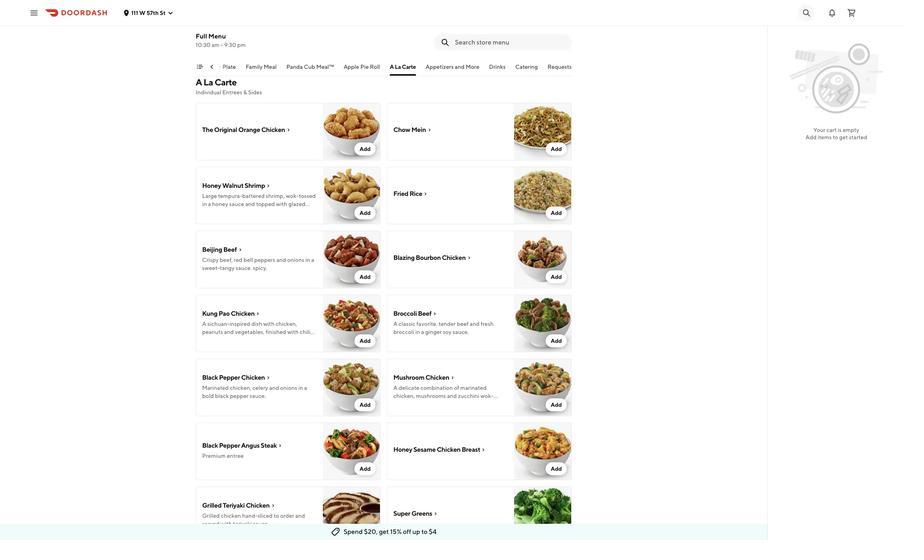 Task type: describe. For each thing, give the bounding box(es) containing it.
a la carte
[[390, 64, 416, 70]]

in inside marinated chicken, celery and onions in a bold black pepper sauce.
[[299, 385, 303, 392]]

soy inside a delicate combination of marinated chicken, mushrooms and zucchini wok- tossed with a light ginger soy sauce.
[[459, 401, 467, 408]]

chicken up combination
[[426, 374, 450, 382]]

w
[[139, 10, 145, 16]]

and inside 'large tempura-battered shrimp, wok-tossed in a honey sauce and topped with glazed walnuts.'
[[245, 201, 255, 208]]

with inside 'large tempura-battered shrimp, wok-tossed in a honey sauce and topped with glazed walnuts.'
[[276, 201, 287, 208]]

off
[[403, 529, 411, 536]]

add button for broccoli beef image
[[546, 335, 567, 348]]

with inside a delicate combination of marinated chicken, mushrooms and zucchini wok- tossed with a light ginger soy sauce.
[[412, 401, 423, 408]]

individual
[[196, 89, 221, 96]]

celery
[[253, 385, 268, 392]]

add for fried rice image
[[551, 210, 562, 217]]

111 w 57th st button
[[123, 10, 174, 16]]

pepper for angus
[[219, 442, 240, 450]]

and inside "grilled chicken hand-sliced to order and served with teriyaki sauce."
[[295, 513, 305, 520]]

&
[[244, 89, 247, 96]]

chicken for blazing bourbon chicken
[[442, 254, 466, 262]]

sichuan-
[[208, 321, 230, 328]]

finished
[[266, 329, 286, 336]]

tossed inside 'large tempura-battered shrimp, wok-tossed in a honey sauce and topped with glazed walnuts.'
[[299, 193, 316, 199]]

add button for blazing bourbon chicken image
[[546, 271, 567, 284]]

grilled for grilled chicken hand-sliced to order and served with teriyaki sauce.
[[202, 513, 220, 520]]

10:30
[[196, 42, 211, 48]]

ginger inside a delicate combination of marinated chicken, mushrooms and zucchini wok- tossed with a light ginger soy sauce.
[[441, 401, 458, 408]]

honey sesame chicken breast image
[[515, 423, 572, 481]]

catering button
[[516, 63, 538, 76]]

a inside marinated chicken, celery and onions in a bold black pepper sauce.
[[304, 385, 307, 392]]

chicken for grilled teriyaki chicken
[[246, 502, 270, 510]]

add for mushroom chicken image
[[551, 402, 562, 409]]

black pepper chicken image
[[323, 359, 381, 417]]

tender
[[439, 321, 456, 328]]

bigger
[[204, 64, 222, 70]]

large
[[202, 193, 217, 199]]

sauce. inside "crispy beef, red bell peppers and onions in a sweet-tangy sauce. spicy."
[[236, 265, 252, 272]]

0 horizontal spatial apple pie roll
[[202, 19, 242, 27]]

a inside a classic favorite. tender beef and fresh broccoli in a ginger soy sauce.
[[421, 329, 424, 336]]

in inside "crispy beef, red bell peppers and onions in a sweet-tangy sauce. spicy."
[[306, 257, 310, 264]]

add button for mushroom chicken image
[[546, 399, 567, 412]]

a classic favorite. tender beef and fresh broccoli in a ginger soy sauce.
[[394, 321, 494, 336]]

sauce. inside "grilled chicken hand-sliced to order and served with teriyaki sauce."
[[253, 521, 269, 528]]

and inside "crispy beef, red bell peppers and onions in a sweet-tangy sauce. spicy."
[[277, 257, 286, 264]]

greens
[[412, 510, 433, 518]]

chicken
[[221, 513, 241, 520]]

tempura-
[[218, 193, 242, 199]]

crispy
[[202, 257, 219, 264]]

family
[[246, 64, 263, 70]]

kung
[[202, 310, 218, 318]]

apple inside button
[[344, 64, 359, 70]]

vegetables,
[[235, 329, 265, 336]]

am
[[212, 42, 220, 48]]

peanuts
[[202, 329, 223, 336]]

st
[[160, 10, 166, 16]]

crispy beef, red bell peppers and onions in a sweet-tangy sauce. spicy.
[[202, 257, 315, 272]]

classic
[[399, 321, 416, 328]]

favorite.
[[417, 321, 438, 328]]

mushroom chicken
[[394, 374, 450, 382]]

red
[[234, 257, 243, 264]]

mushrooms
[[416, 393, 446, 400]]

walnut
[[222, 182, 244, 190]]

add button for kung pao chicken image
[[355, 335, 376, 348]]

chicken for kung pao chicken
[[231, 310, 255, 318]]

a for kung pao chicken
[[202, 321, 206, 328]]

grilled chicken hand-sliced to order and served with teriyaki sauce.
[[202, 513, 305, 528]]

entree
[[227, 453, 244, 460]]

bigger plate button
[[204, 63, 236, 76]]

up
[[413, 529, 420, 536]]

add for the grilled teriyaki chicken image
[[360, 530, 371, 537]]

pao
[[219, 310, 230, 318]]

a inside "crispy beef, red bell peppers and onions in a sweet-tangy sauce. spicy."
[[312, 257, 315, 264]]

broccoli
[[394, 310, 417, 318]]

and inside a delicate combination of marinated chicken, mushrooms and zucchini wok- tossed with a light ginger soy sauce.
[[447, 393, 457, 400]]

sesame
[[414, 446, 436, 454]]

add for the original orange chicken image
[[360, 146, 371, 152]]

1 horizontal spatial apple pie roll
[[344, 64, 380, 70]]

mushroom chicken image
[[515, 359, 572, 417]]

premium
[[202, 453, 226, 460]]

$20,
[[364, 529, 378, 536]]

full menu 10:30 am - 9:30 pm
[[196, 32, 246, 48]]

sliced
[[258, 513, 273, 520]]

pie inside button
[[361, 64, 369, 70]]

add button for fried rice image
[[546, 207, 567, 220]]

more
[[466, 64, 480, 70]]

the
[[202, 126, 213, 134]]

roll inside button
[[370, 64, 380, 70]]

honey for honey walnut shrimp
[[202, 182, 221, 190]]

kung pao chicken image
[[323, 295, 381, 353]]

premium entree
[[202, 453, 244, 460]]

broccoli
[[394, 329, 415, 336]]

bigger plate
[[204, 64, 236, 70]]

cart
[[827, 127, 837, 133]]

panda cub meal™ button
[[287, 63, 334, 76]]

sweet-
[[202, 265, 220, 272]]

and inside button
[[455, 64, 465, 70]]

wok- inside 'large tempura-battered shrimp, wok-tossed in a honey sauce and topped with glazed walnuts.'
[[286, 193, 299, 199]]

scroll menu navigation left image
[[209, 64, 215, 70]]

meal
[[264, 64, 277, 70]]

appetizers
[[426, 64, 454, 70]]

0 horizontal spatial get
[[379, 529, 389, 536]]

fried rice
[[394, 190, 423, 198]]

tossed inside a delicate combination of marinated chicken, mushrooms and zucchini wok- tossed with a light ginger soy sauce.
[[394, 401, 411, 408]]

add for black pepper angus steak image
[[360, 466, 371, 473]]

add button for the beijing beef image
[[355, 271, 376, 284]]

honey walnut shrimp image
[[323, 167, 381, 225]]

add button for chow mein 'image'
[[546, 143, 567, 156]]

111 w 57th st
[[131, 10, 166, 16]]

the original orange chicken image
[[323, 103, 381, 161]]

beef for beijing beef
[[223, 246, 237, 254]]

add for chow mein 'image'
[[551, 146, 562, 152]]

0 vertical spatial apple
[[202, 19, 220, 27]]

sides
[[248, 89, 262, 96]]

your
[[814, 127, 826, 133]]

original
[[214, 126, 237, 134]]

in inside a classic favorite. tender beef and fresh broccoli in a ginger soy sauce.
[[416, 329, 420, 336]]

served
[[202, 521, 220, 528]]

black for black pepper angus steak
[[202, 442, 218, 450]]

spend
[[344, 529, 363, 536]]

sauce. inside a classic favorite. tender beef and fresh broccoli in a ginger soy sauce.
[[453, 329, 469, 336]]

steak
[[261, 442, 277, 450]]

black pepper angus steak image
[[323, 423, 381, 481]]

sauce. inside marinated chicken, celery and onions in a bold black pepper sauce.
[[250, 393, 266, 400]]

honey for honey sesame chicken breast
[[394, 446, 413, 454]]

soy inside a classic favorite. tender beef and fresh broccoli in a ginger soy sauce.
[[443, 329, 452, 336]]

show menu categories image
[[197, 64, 203, 70]]

to inside "grilled chicken hand-sliced to order and served with teriyaki sauce."
[[274, 513, 279, 520]]

chicken right orange
[[261, 126, 285, 134]]

super
[[394, 510, 411, 518]]

chow
[[394, 126, 411, 134]]

empty
[[843, 127, 860, 133]]

walnuts.
[[202, 209, 224, 216]]

ginger inside a classic favorite. tender beef and fresh broccoli in a ginger soy sauce.
[[426, 329, 442, 336]]

spicy. inside a sichuan-inspired dish with chicken, peanuts and vegetables, finished with chili peppers. spicy.
[[226, 337, 240, 344]]

broccoli beef image
[[515, 295, 572, 353]]

plate
[[223, 64, 236, 70]]

in inside 'large tempura-battered shrimp, wok-tossed in a honey sauce and topped with glazed walnuts.'
[[202, 201, 207, 208]]

beijing beef
[[202, 246, 237, 254]]

fresh
[[481, 321, 494, 328]]

combination
[[421, 385, 453, 392]]

111
[[131, 10, 138, 16]]

pepper
[[230, 393, 249, 400]]

a delicate combination of marinated chicken, mushrooms and zucchini wok- tossed with a light ginger soy sauce.
[[394, 385, 494, 408]]

kung pao chicken
[[202, 310, 255, 318]]

a for mushroom chicken
[[394, 385, 398, 392]]



Task type: locate. For each thing, give the bounding box(es) containing it.
honey sesame chicken breast
[[394, 446, 481, 454]]

to
[[833, 134, 839, 141], [274, 513, 279, 520], [422, 529, 428, 536]]

57th
[[147, 10, 159, 16]]

pepper up 'entree'
[[219, 442, 240, 450]]

add button for black pepper angus steak image
[[355, 463, 376, 476]]

1 horizontal spatial honey
[[394, 446, 413, 454]]

chow mein
[[394, 126, 426, 134]]

0 horizontal spatial soy
[[443, 329, 452, 336]]

a inside 'large tempura-battered shrimp, wok-tossed in a honey sauce and topped with glazed walnuts.'
[[208, 201, 211, 208]]

1 horizontal spatial chicken,
[[276, 321, 297, 328]]

1 vertical spatial onions
[[280, 385, 297, 392]]

with left chili
[[288, 329, 299, 336]]

1 vertical spatial apple
[[344, 64, 359, 70]]

and right celery
[[270, 385, 279, 392]]

grilled teriyaki chicken image
[[323, 487, 381, 541]]

1 horizontal spatial soy
[[459, 401, 467, 408]]

and down battered
[[245, 201, 255, 208]]

honey
[[202, 182, 221, 190], [394, 446, 413, 454]]

rice
[[410, 190, 423, 198]]

0 vertical spatial to
[[833, 134, 839, 141]]

your cart is empty add items to get started
[[806, 127, 868, 141]]

0 horizontal spatial honey
[[202, 182, 221, 190]]

fried rice image
[[515, 167, 572, 225]]

0 vertical spatial ginger
[[426, 329, 442, 336]]

and right beef on the bottom right of the page
[[470, 321, 480, 328]]

spicy. down peppers
[[253, 265, 267, 272]]

la up "individual"
[[204, 77, 213, 88]]

onions right celery
[[280, 385, 297, 392]]

chicken, inside marinated chicken, celery and onions in a bold black pepper sauce.
[[230, 385, 252, 392]]

chicken up celery
[[241, 374, 265, 382]]

apple right meal™
[[344, 64, 359, 70]]

1 grilled from the top
[[202, 502, 222, 510]]

la inside a la carte individual entrees & sides
[[204, 77, 213, 88]]

black for black pepper chicken
[[202, 374, 218, 382]]

carte inside a la carte individual entrees & sides
[[215, 77, 237, 88]]

inspired
[[230, 321, 250, 328]]

a inside a classic favorite. tender beef and fresh broccoli in a ginger soy sauce.
[[394, 321, 398, 328]]

chili
[[300, 329, 311, 336]]

carte up entrees
[[215, 77, 237, 88]]

bold
[[202, 393, 214, 400]]

marinated chicken, celery and onions in a bold black pepper sauce.
[[202, 385, 307, 400]]

add button for the original orange chicken image
[[355, 143, 376, 156]]

a for broccoli beef
[[394, 321, 398, 328]]

1 vertical spatial tossed
[[394, 401, 411, 408]]

0 vertical spatial honey
[[202, 182, 221, 190]]

black up premium
[[202, 442, 218, 450]]

add for black pepper chicken image
[[360, 402, 371, 409]]

and inside a classic favorite. tender beef and fresh broccoli in a ginger soy sauce.
[[470, 321, 480, 328]]

chicken,
[[276, 321, 297, 328], [230, 385, 252, 392], [394, 393, 415, 400]]

1 horizontal spatial wok-
[[481, 393, 494, 400]]

tossed up glazed
[[299, 193, 316, 199]]

bourbon
[[416, 254, 441, 262]]

notification bell image
[[828, 8, 838, 18]]

and inside marinated chicken, celery and onions in a bold black pepper sauce.
[[270, 385, 279, 392]]

pepper up marinated
[[219, 374, 240, 382]]

pm
[[237, 42, 246, 48]]

sauce. down beef on the bottom right of the page
[[453, 329, 469, 336]]

0 horizontal spatial to
[[274, 513, 279, 520]]

a
[[208, 201, 211, 208], [312, 257, 315, 264], [421, 329, 424, 336], [304, 385, 307, 392], [424, 401, 427, 408]]

soy down 'tender'
[[443, 329, 452, 336]]

angus
[[241, 442, 260, 450]]

a sichuan-inspired dish with chicken, peanuts and vegetables, finished with chili peppers. spicy.
[[202, 321, 311, 344]]

chicken up inspired
[[231, 310, 255, 318]]

a left delicate at the bottom of the page
[[394, 385, 398, 392]]

black up marinated
[[202, 374, 218, 382]]

honey up large
[[202, 182, 221, 190]]

is
[[838, 127, 842, 133]]

soy down zucchini
[[459, 401, 467, 408]]

2 vertical spatial chicken,
[[394, 393, 415, 400]]

beef for broccoli beef
[[418, 310, 432, 318]]

1 vertical spatial pepper
[[219, 442, 240, 450]]

add button for honey walnut shrimp image
[[355, 207, 376, 220]]

in
[[202, 201, 207, 208], [306, 257, 310, 264], [416, 329, 420, 336], [299, 385, 303, 392]]

spicy. inside "crispy beef, red bell peppers and onions in a sweet-tangy sauce. spicy."
[[253, 265, 267, 272]]

bell
[[244, 257, 253, 264]]

Item Search search field
[[455, 38, 566, 47]]

beef up favorite.
[[418, 310, 432, 318]]

and
[[455, 64, 465, 70], [245, 201, 255, 208], [277, 257, 286, 264], [470, 321, 480, 328], [224, 329, 234, 336], [270, 385, 279, 392], [447, 393, 457, 400], [295, 513, 305, 520]]

0 vertical spatial chicken,
[[276, 321, 297, 328]]

wok- up glazed
[[286, 193, 299, 199]]

a inside a sichuan-inspired dish with chicken, peanuts and vegetables, finished with chili peppers. spicy.
[[202, 321, 206, 328]]

0 vertical spatial roll
[[231, 19, 242, 27]]

add button for "honey sesame chicken breast" image
[[546, 463, 567, 476]]

honey left 'sesame'
[[394, 446, 413, 454]]

sauce. down 'bell'
[[236, 265, 252, 272]]

la right apple pie roll button
[[395, 64, 401, 70]]

1 horizontal spatial carte
[[402, 64, 416, 70]]

peppers
[[254, 257, 275, 264]]

a left classic
[[394, 321, 398, 328]]

la
[[395, 64, 401, 70], [204, 77, 213, 88]]

blazing bourbon chicken image
[[515, 231, 572, 289]]

0 horizontal spatial spicy.
[[226, 337, 240, 344]]

1 vertical spatial pie
[[361, 64, 369, 70]]

pepper
[[219, 374, 240, 382], [219, 442, 240, 450]]

2 horizontal spatial chicken,
[[394, 393, 415, 400]]

1 vertical spatial grilled
[[202, 513, 220, 520]]

wok- inside a delicate combination of marinated chicken, mushrooms and zucchini wok- tossed with a light ginger soy sauce.
[[481, 393, 494, 400]]

wok- down marinated
[[481, 393, 494, 400]]

beef
[[223, 246, 237, 254], [418, 310, 432, 318]]

pie up menu
[[221, 19, 230, 27]]

2 grilled from the top
[[202, 513, 220, 520]]

glazed
[[289, 201, 306, 208]]

sauce. down zucchini
[[468, 401, 485, 408]]

0 vertical spatial tossed
[[299, 193, 316, 199]]

beijing
[[202, 246, 222, 254]]

super greens image
[[515, 487, 572, 541]]

0 horizontal spatial la
[[204, 77, 213, 88]]

0 vertical spatial pie
[[221, 19, 230, 27]]

1 vertical spatial chicken,
[[230, 385, 252, 392]]

grilled for grilled teriyaki chicken
[[202, 502, 222, 510]]

with inside "grilled chicken hand-sliced to order and served with teriyaki sauce."
[[221, 521, 232, 528]]

grilled inside "grilled chicken hand-sliced to order and served with teriyaki sauce."
[[202, 513, 220, 520]]

0 vertical spatial wok-
[[286, 193, 299, 199]]

onions right peppers
[[287, 257, 305, 264]]

1 horizontal spatial to
[[422, 529, 428, 536]]

marinated
[[461, 385, 487, 392]]

1 pepper from the top
[[219, 374, 240, 382]]

1 vertical spatial beef
[[418, 310, 432, 318]]

ginger down favorite.
[[426, 329, 442, 336]]

black
[[202, 374, 218, 382], [202, 442, 218, 450]]

1 vertical spatial ginger
[[441, 401, 458, 408]]

0 horizontal spatial beef
[[223, 246, 237, 254]]

2 pepper from the top
[[219, 442, 240, 450]]

1 black from the top
[[202, 374, 218, 382]]

to left order
[[274, 513, 279, 520]]

$4
[[429, 529, 437, 536]]

chicken, for mushroom chicken
[[394, 393, 415, 400]]

add for broccoli beef image
[[551, 338, 562, 345]]

to inside the your cart is empty add items to get started
[[833, 134, 839, 141]]

a inside a delicate combination of marinated chicken, mushrooms and zucchini wok- tossed with a light ginger soy sauce.
[[394, 385, 398, 392]]

carte for a la carte individual entrees & sides
[[215, 77, 237, 88]]

chicken
[[261, 126, 285, 134], [442, 254, 466, 262], [231, 310, 255, 318], [241, 374, 265, 382], [426, 374, 450, 382], [437, 446, 461, 454], [246, 502, 270, 510]]

apple pie roll up menu
[[202, 19, 242, 27]]

dish
[[252, 321, 262, 328]]

0 vertical spatial beef
[[223, 246, 237, 254]]

and right order
[[295, 513, 305, 520]]

honey walnut shrimp
[[202, 182, 265, 190]]

0 horizontal spatial carte
[[215, 77, 237, 88]]

pie left a la carte on the left of the page
[[361, 64, 369, 70]]

get inside the your cart is empty add items to get started
[[840, 134, 849, 141]]

with down mushrooms
[[412, 401, 423, 408]]

roll up pm
[[231, 19, 242, 27]]

1 horizontal spatial apple
[[344, 64, 359, 70]]

1 vertical spatial roll
[[370, 64, 380, 70]]

marinated
[[202, 385, 229, 392]]

with down shrimp,
[[276, 201, 287, 208]]

0 vertical spatial black
[[202, 374, 218, 382]]

and down of
[[447, 393, 457, 400]]

broccoli beef
[[394, 310, 432, 318]]

0 horizontal spatial chicken,
[[230, 385, 252, 392]]

onions inside marinated chicken, celery and onions in a bold black pepper sauce.
[[280, 385, 297, 392]]

onions inside "crispy beef, red bell peppers and onions in a sweet-tangy sauce. spicy."
[[287, 257, 305, 264]]

1 vertical spatial apple pie roll
[[344, 64, 380, 70]]

la for a la carte individual entrees & sides
[[204, 77, 213, 88]]

pie
[[221, 19, 230, 27], [361, 64, 369, 70]]

chicken for black pepper chicken
[[241, 374, 265, 382]]

menu
[[209, 32, 226, 40]]

entrees
[[222, 89, 242, 96]]

blazing
[[394, 254, 415, 262]]

chicken left breast
[[437, 446, 461, 454]]

add for "honey sesame chicken breast" image
[[551, 466, 562, 473]]

sauce. down "sliced"
[[253, 521, 269, 528]]

1 vertical spatial get
[[379, 529, 389, 536]]

battered
[[242, 193, 265, 199]]

sauce. down celery
[[250, 393, 266, 400]]

with up finished
[[263, 321, 275, 328]]

spicy. down inspired
[[226, 337, 240, 344]]

and left more
[[455, 64, 465, 70]]

0 vertical spatial la
[[395, 64, 401, 70]]

2 vertical spatial to
[[422, 529, 428, 536]]

0 items, open order cart image
[[847, 8, 857, 18]]

0 horizontal spatial roll
[[231, 19, 242, 27]]

delicate
[[399, 385, 420, 392]]

1 horizontal spatial spicy.
[[253, 265, 267, 272]]

get left 15%
[[379, 529, 389, 536]]

chicken for honey sesame chicken breast
[[437, 446, 461, 454]]

catering
[[516, 64, 538, 70]]

grilled
[[202, 502, 222, 510], [202, 513, 220, 520]]

add for kung pao chicken image
[[360, 338, 371, 345]]

-
[[221, 42, 223, 48]]

1 vertical spatial honey
[[394, 446, 413, 454]]

the original orange chicken
[[202, 126, 285, 134]]

carte for a la carte
[[402, 64, 416, 70]]

family meal button
[[246, 63, 277, 76]]

0 horizontal spatial apple
[[202, 19, 220, 27]]

to right up
[[422, 529, 428, 536]]

with down chicken
[[221, 521, 232, 528]]

0 vertical spatial apple pie roll
[[202, 19, 242, 27]]

la for a la carte
[[395, 64, 401, 70]]

pepper for chicken
[[219, 374, 240, 382]]

1 vertical spatial wok-
[[481, 393, 494, 400]]

9:30
[[224, 42, 236, 48]]

chicken, inside a sichuan-inspired dish with chicken, peanuts and vegetables, finished with chili peppers. spicy.
[[276, 321, 297, 328]]

chicken, down delicate at the bottom of the page
[[394, 393, 415, 400]]

sauce
[[229, 201, 244, 208]]

1 vertical spatial black
[[202, 442, 218, 450]]

open menu image
[[29, 8, 39, 18]]

sauce. inside a delicate combination of marinated chicken, mushrooms and zucchini wok- tossed with a light ginger soy sauce.
[[468, 401, 485, 408]]

carte left appetizers on the top of the page
[[402, 64, 416, 70]]

add
[[806, 134, 817, 141], [360, 146, 371, 152], [551, 146, 562, 152], [360, 210, 371, 217], [551, 210, 562, 217], [360, 274, 371, 281], [551, 274, 562, 281], [360, 338, 371, 345], [551, 338, 562, 345], [360, 402, 371, 409], [551, 402, 562, 409], [360, 466, 371, 473], [551, 466, 562, 473], [360, 530, 371, 537]]

add for honey walnut shrimp image
[[360, 210, 371, 217]]

family meal
[[246, 64, 277, 70]]

1 vertical spatial spicy.
[[226, 337, 240, 344]]

1 vertical spatial la
[[204, 77, 213, 88]]

apple pie roll right meal™
[[344, 64, 380, 70]]

0 vertical spatial soy
[[443, 329, 452, 336]]

beijing beef image
[[323, 231, 381, 289]]

teriyaki
[[223, 502, 245, 510]]

chicken right bourbon
[[442, 254, 466, 262]]

a la carte individual entrees & sides
[[196, 77, 262, 96]]

1 horizontal spatial la
[[395, 64, 401, 70]]

1 horizontal spatial get
[[840, 134, 849, 141]]

shrimp
[[245, 182, 265, 190]]

get down is
[[840, 134, 849, 141]]

add button for the grilled teriyaki chicken image
[[355, 527, 376, 540]]

1 horizontal spatial beef
[[418, 310, 432, 318]]

peppers.
[[202, 337, 225, 344]]

chicken, up 'pepper'
[[230, 385, 252, 392]]

add inside the your cart is empty add items to get started
[[806, 134, 817, 141]]

a inside a delicate combination of marinated chicken, mushrooms and zucchini wok- tossed with a light ginger soy sauce.
[[424, 401, 427, 408]]

apple up menu
[[202, 19, 220, 27]]

a right apple pie roll button
[[390, 64, 394, 70]]

shrimp,
[[266, 193, 285, 199]]

0 horizontal spatial tossed
[[299, 193, 316, 199]]

cub
[[304, 64, 315, 70]]

a up "individual"
[[196, 77, 202, 88]]

1 vertical spatial to
[[274, 513, 279, 520]]

0 vertical spatial carte
[[402, 64, 416, 70]]

items
[[818, 134, 832, 141]]

fried
[[394, 190, 409, 198]]

topped
[[256, 201, 275, 208]]

add button for black pepper chicken image
[[355, 399, 376, 412]]

0 vertical spatial spicy.
[[253, 265, 267, 272]]

ginger right light
[[441, 401, 458, 408]]

a
[[390, 64, 394, 70], [196, 77, 202, 88], [202, 321, 206, 328], [394, 321, 398, 328], [394, 385, 398, 392]]

2 horizontal spatial to
[[833, 134, 839, 141]]

to for spend
[[422, 529, 428, 536]]

1 horizontal spatial roll
[[370, 64, 380, 70]]

appetizers and more
[[426, 64, 480, 70]]

spend $20, get 15% off up to $4
[[344, 529, 437, 536]]

chicken up "sliced"
[[246, 502, 270, 510]]

add button
[[355, 143, 376, 156], [546, 143, 567, 156], [355, 207, 376, 220], [546, 207, 567, 220], [355, 271, 376, 284], [546, 271, 567, 284], [355, 335, 376, 348], [546, 335, 567, 348], [355, 399, 376, 412], [546, 399, 567, 412], [355, 463, 376, 476], [546, 463, 567, 476], [355, 527, 376, 540]]

chicken, inside a delicate combination of marinated chicken, mushrooms and zucchini wok- tossed with a light ginger soy sauce.
[[394, 393, 415, 400]]

0 horizontal spatial pie
[[221, 19, 230, 27]]

chow mein image
[[515, 103, 572, 161]]

appetizers and more button
[[426, 63, 480, 76]]

a inside a la carte individual entrees & sides
[[196, 77, 202, 88]]

0 vertical spatial onions
[[287, 257, 305, 264]]

0 vertical spatial grilled
[[202, 502, 222, 510]]

super greens
[[394, 510, 433, 518]]

apple pie roll image
[[323, 0, 381, 54]]

and down the sichuan-
[[224, 329, 234, 336]]

and right peppers
[[277, 257, 286, 264]]

0 horizontal spatial wok-
[[286, 193, 299, 199]]

add for the beijing beef image
[[360, 274, 371, 281]]

roll left a la carte on the left of the page
[[370, 64, 380, 70]]

1 vertical spatial soy
[[459, 401, 467, 408]]

tangy
[[220, 265, 235, 272]]

chicken, up finished
[[276, 321, 297, 328]]

a up peanuts
[[202, 321, 206, 328]]

and inside a sichuan-inspired dish with chicken, peanuts and vegetables, finished with chili peppers. spicy.
[[224, 329, 234, 336]]

1 vertical spatial carte
[[215, 77, 237, 88]]

soy
[[443, 329, 452, 336], [459, 401, 467, 408]]

of
[[454, 385, 460, 392]]

grilled teriyaki chicken
[[202, 502, 270, 510]]

1 horizontal spatial pie
[[361, 64, 369, 70]]

started
[[850, 134, 868, 141]]

add for blazing bourbon chicken image
[[551, 274, 562, 281]]

1 horizontal spatial tossed
[[394, 401, 411, 408]]

2 black from the top
[[202, 442, 218, 450]]

to down cart in the right top of the page
[[833, 134, 839, 141]]

to for your
[[833, 134, 839, 141]]

0 vertical spatial pepper
[[219, 374, 240, 382]]

0 vertical spatial get
[[840, 134, 849, 141]]

beef up beef,
[[223, 246, 237, 254]]

tossed down delicate at the bottom of the page
[[394, 401, 411, 408]]

teriyaki
[[233, 521, 252, 528]]

chicken, for kung pao chicken
[[276, 321, 297, 328]]

requests button
[[548, 63, 572, 76]]



Task type: vqa. For each thing, say whether or not it's contained in the screenshot.


